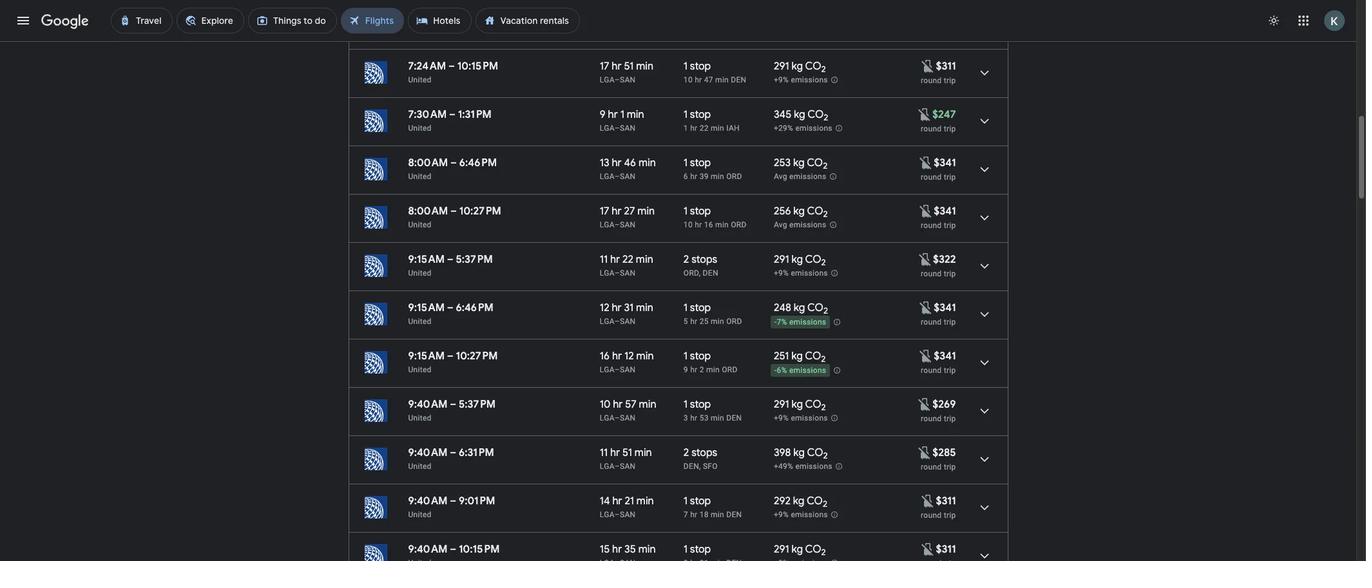 Task type: vqa. For each thing, say whether or not it's contained in the screenshot.


Task type: locate. For each thing, give the bounding box(es) containing it.
22
[[700, 124, 709, 133], [622, 253, 633, 266]]

stops inside 2 stops den , sfo
[[691, 447, 717, 459]]

united down leaves laguardia airport at 9:40 am on wednesday, november 29 and arrives at san diego international airport at 6:31 pm on wednesday, november 29. element at bottom
[[408, 462, 432, 471]]

stop inside the 1 stop 3 hr 53 min den
[[690, 398, 711, 411]]

–
[[448, 12, 455, 24], [448, 60, 455, 73], [615, 75, 620, 84], [449, 108, 455, 121], [615, 124, 620, 133], [450, 157, 457, 169], [615, 172, 620, 181], [450, 205, 457, 218], [615, 220, 620, 229], [447, 253, 453, 266], [615, 269, 620, 278], [447, 302, 453, 314], [615, 317, 620, 326], [447, 350, 453, 363], [615, 365, 620, 374], [450, 398, 456, 411], [615, 414, 620, 423], [450, 447, 456, 459], [615, 462, 620, 471], [450, 495, 456, 508], [615, 510, 620, 519], [450, 543, 456, 556]]

round trip down "$322" text box
[[921, 269, 956, 278]]

16 inside 1 stop 10 hr 16 min ord
[[704, 220, 713, 229]]

lga for 17 hr 27 min
[[600, 220, 615, 229]]

0 vertical spatial avg
[[774, 172, 787, 181]]

1 avg from the top
[[774, 172, 787, 181]]

292
[[774, 495, 791, 508]]

$285
[[933, 447, 956, 459]]

total duration 11 hr 22 min. element
[[600, 253, 684, 268]]

0 horizontal spatial 16
[[600, 350, 610, 363]]

3 lga from the top
[[600, 172, 615, 181]]

stop
[[690, 60, 711, 73], [690, 108, 711, 121], [690, 157, 711, 169], [690, 205, 711, 218], [690, 302, 711, 314], [690, 350, 711, 363], [690, 398, 711, 411], [690, 495, 711, 508], [690, 543, 711, 556]]

stop for 1 stop 7 hr 18 min den
[[690, 495, 711, 508]]

co right 256
[[807, 205, 823, 218]]

1 9:40 am from the top
[[408, 398, 447, 411]]

hr right 3
[[690, 414, 697, 423]]

trip for 17 hr 27 min
[[944, 221, 956, 230]]

hr inside 13 hr 46 min lga – san
[[612, 157, 622, 169]]

round
[[921, 76, 942, 85], [921, 124, 942, 133], [921, 173, 942, 182], [921, 221, 942, 230], [921, 269, 942, 278], [921, 318, 942, 327], [921, 366, 942, 375], [921, 414, 942, 423], [921, 463, 942, 472], [921, 511, 942, 520]]

kg right the 292
[[793, 495, 804, 508]]

+29% emissions
[[774, 124, 832, 133]]

min inside 12 hr 31 min lga – san
[[636, 302, 653, 314]]

8 lga from the top
[[600, 414, 615, 423]]

291
[[774, 60, 789, 73], [774, 253, 789, 266], [774, 398, 789, 411], [774, 543, 789, 556]]

– left arrival time: 10:27 pm. text field
[[447, 350, 453, 363]]

15
[[600, 543, 610, 556]]

kg for 15 hr 35 min
[[792, 543, 803, 556]]

6 stop from the top
[[690, 350, 711, 363]]

, inside 2 stops den , sfo
[[699, 462, 701, 471]]

35
[[624, 543, 636, 556]]

0 vertical spatial 6:46 pm
[[459, 157, 497, 169]]

trip
[[944, 76, 956, 85], [944, 124, 956, 133], [944, 173, 956, 182], [944, 221, 956, 230], [944, 269, 956, 278], [944, 318, 956, 327], [944, 366, 956, 375], [944, 414, 956, 423], [944, 463, 956, 472], [944, 511, 956, 520]]

leaves laguardia airport at 9:40 am on wednesday, november 29 and arrives at san diego international airport at 9:01 pm on wednesday, november 29. element
[[408, 495, 495, 508]]

2 up "+49% emissions"
[[823, 451, 828, 461]]

hr
[[612, 60, 622, 73], [695, 75, 702, 84], [608, 108, 618, 121], [690, 124, 697, 133], [612, 157, 622, 169], [690, 172, 697, 181], [612, 205, 622, 218], [695, 220, 702, 229], [610, 253, 620, 266], [612, 302, 622, 314], [690, 317, 697, 326], [612, 350, 622, 363], [690, 365, 697, 374], [613, 398, 623, 411], [690, 414, 697, 423], [610, 447, 620, 459], [612, 495, 622, 508], [690, 510, 697, 519], [612, 543, 622, 556]]

10 for 17 hr 51 min
[[684, 75, 693, 84]]

this price for this flight doesn't include overhead bin access. if you need a carry-on bag, use the bags filter to update prices. image
[[920, 58, 936, 74], [918, 155, 934, 170], [918, 300, 934, 315], [918, 348, 934, 364], [920, 493, 936, 509]]

5 san from the top
[[620, 269, 636, 278]]

united for 17 hr 27 min
[[408, 220, 432, 229]]

ord inside 1 stop 9 hr 2 min ord
[[722, 365, 738, 374]]

12
[[600, 302, 609, 314], [624, 350, 634, 363]]

Arrival time: 6:46 PM. text field
[[459, 157, 497, 169]]

0 vertical spatial 10:15 pm
[[457, 60, 498, 73]]

4 round from the top
[[921, 221, 942, 230]]

51 inside "11 hr 51 min lga – san"
[[622, 447, 632, 459]]

stop for 1 stop 9 hr 2 min ord
[[690, 350, 711, 363]]

1 vertical spatial 10:15 pm
[[459, 543, 500, 556]]

345 kg co 2
[[774, 108, 828, 123]]

co inside 251 kg co 2
[[805, 350, 821, 363]]

kg for 9 hr 1 min
[[794, 108, 805, 121]]

hr up the 1 stop 3 hr 53 min den
[[690, 365, 697, 374]]

avg emissions
[[774, 172, 826, 181], [774, 220, 826, 230]]

lga inside 16 hr 12 min lga – san
[[600, 365, 615, 374]]

1 291 from the top
[[774, 60, 789, 73]]

10 inside 1 stop 10 hr 16 min ord
[[684, 220, 693, 229]]

$247
[[932, 108, 956, 121]]

1 departure time: 9:15 am. text field from the top
[[408, 302, 445, 314]]

co for 13 hr 46 min
[[807, 157, 823, 169]]

flight details. leaves laguardia airport at 9:40 am on wednesday, november 29 and arrives at san diego international airport at 9:01 pm on wednesday, november 29. image
[[969, 492, 1000, 523]]

round trip for 12 hr 31 min
[[921, 318, 956, 327]]

22 inside 1 stop 1 hr 22 min iah
[[700, 124, 709, 133]]

1 for 16 hr 12 min
[[684, 350, 688, 363]]

round for 17 hr 27 min
[[921, 221, 942, 230]]

1 stop flight. element for 12 hr 31 min
[[684, 302, 711, 316]]

16 down 12 hr 31 min lga – san
[[600, 350, 610, 363]]

1 stop 6 hr 39 min ord
[[684, 157, 742, 181]]

2 stops from the top
[[691, 447, 717, 459]]

kg for 11 hr 51 min
[[793, 447, 805, 459]]

san down '31'
[[620, 317, 636, 326]]

$311
[[936, 60, 956, 73], [936, 495, 956, 508], [936, 543, 956, 556]]

3 291 from the top
[[774, 398, 789, 411]]

hr inside 10 hr 57 min lga – san
[[613, 398, 623, 411]]

round trip up 341 us dollars text box
[[921, 173, 956, 182]]

10 lga from the top
[[600, 510, 615, 519]]

+9% for 14 hr 21 min
[[774, 510, 789, 519]]

2 2 stops flight. element from the top
[[684, 447, 717, 461]]

+9% emissions up 248 kg co 2
[[774, 269, 828, 278]]

1 horizontal spatial 9
[[684, 365, 688, 374]]

2 9:40 am from the top
[[408, 447, 447, 459]]

– inside 17 hr 51 min lga – san
[[615, 75, 620, 84]]

this price for this flight doesn't include overhead bin access. if you need a carry-on bag, use the bags filter to update prices. image up the $269 on the right of the page
[[918, 348, 934, 364]]

0 vertical spatial 5:37 pm
[[456, 253, 493, 266]]

1 down 17 hr 51 min lga – san
[[620, 108, 624, 121]]

1 inside 1 stop 10 hr 16 min ord
[[684, 205, 688, 218]]

+9% emissions up the 345 kg co 2
[[774, 76, 828, 85]]

san inside 17 hr 27 min lga – san
[[620, 220, 636, 229]]

2 291 kg co 2 from the top
[[774, 253, 826, 268]]

united inside 7:24 am – 9:01 pm united
[[408, 27, 432, 36]]

lga inside 17 hr 51 min lga – san
[[600, 75, 615, 84]]

3 9:40 am from the top
[[408, 495, 447, 508]]

stop inside 1 stop 10 hr 47 min den
[[690, 60, 711, 73]]

co inside 253 kg co 2
[[807, 157, 823, 169]]

2 right the 292
[[823, 499, 827, 510]]

1 vertical spatial 9:15 am
[[408, 302, 445, 314]]

– down total duration 11 hr 51 min. element
[[615, 462, 620, 471]]

kg for 17 hr 51 min
[[792, 60, 803, 73]]

7 round trip from the top
[[921, 366, 956, 375]]

2 vertical spatial departure time: 9:40 am. text field
[[408, 543, 447, 556]]

341 US dollars text field
[[934, 205, 956, 218]]

san inside 16 hr 12 min lga – san
[[620, 365, 636, 374]]

3 round trip from the top
[[921, 173, 956, 182]]

avg
[[774, 172, 787, 181], [774, 220, 787, 230]]

hr inside 1 stop 1 hr 22 min iah
[[690, 124, 697, 133]]

co
[[805, 60, 821, 73], [808, 108, 824, 121], [807, 157, 823, 169], [807, 205, 823, 218], [805, 253, 821, 266], [807, 302, 823, 314], [805, 350, 821, 363], [805, 398, 821, 411], [807, 447, 823, 459], [807, 495, 823, 508], [805, 543, 821, 556]]

2 vertical spatial $311
[[936, 543, 956, 556]]

7:30 am – 1:31 pm united
[[408, 108, 491, 133]]

united inside 7:30 am – 1:31 pm united
[[408, 124, 432, 133]]

ord up the 1 stop 3 hr 53 min den
[[722, 365, 738, 374]]

round trip down "$269" text field
[[921, 414, 956, 423]]

lga inside "11 hr 51 min lga – san"
[[600, 462, 615, 471]]

Departure time: 7:30 AM. text field
[[408, 108, 447, 121]]

2 - from the top
[[774, 366, 777, 375]]

1 stop flight. element for 17 hr 27 min
[[684, 205, 711, 220]]

9 lga from the top
[[600, 462, 615, 471]]

round down $311 text field
[[921, 76, 942, 85]]

9:40 am inside the 9:40 am – 6:31 pm united
[[408, 447, 447, 459]]

lga inside 12 hr 31 min lga – san
[[600, 317, 615, 326]]

1 departure time: 9:40 am. text field from the top
[[408, 398, 447, 411]]

1 vertical spatial 9
[[684, 365, 688, 374]]

departure time: 9:40 am. text field for 5:37 pm
[[408, 398, 447, 411]]

9:15 am for 10:27 pm
[[408, 350, 445, 363]]

departure time: 9:40 am. text field down departure time: 9:40 am. text box
[[408, 543, 447, 556]]

san down '46'
[[620, 172, 636, 181]]

0 vertical spatial 17
[[600, 60, 609, 73]]

269 US dollars text field
[[933, 398, 956, 411]]

1 stop 5 hr 25 min ord
[[684, 302, 742, 326]]

san inside 14 hr 21 min lga – san
[[620, 510, 636, 519]]

6 round trip from the top
[[921, 318, 956, 327]]

8 round trip from the top
[[921, 414, 956, 423]]

emissions for 11 hr 51 min
[[795, 462, 832, 471]]

round trip up 341 us dollars text field
[[921, 318, 956, 327]]

– inside "11 hr 51 min lga – san"
[[615, 462, 620, 471]]

hr inside 1 stop 9 hr 2 min ord
[[690, 365, 697, 374]]

7 1 stop flight. element from the top
[[684, 398, 711, 413]]

1 stop flight. element for 13 hr 46 min
[[684, 157, 711, 171]]

253 kg co 2
[[774, 157, 828, 172]]

trip down $247 text field
[[944, 124, 956, 133]]

emissions
[[791, 76, 828, 85], [795, 124, 832, 133], [789, 172, 826, 181], [789, 220, 826, 230], [791, 269, 828, 278], [789, 318, 826, 327], [789, 366, 826, 375], [791, 414, 828, 423], [795, 462, 832, 471], [791, 510, 828, 519]]

51 inside 17 hr 51 min lga – san
[[624, 60, 634, 73]]

trip for 9 hr 1 min
[[944, 124, 956, 133]]

2 $311 from the top
[[936, 495, 956, 508]]

341 us dollars text field left "flight details. leaves laguardia airport at 8:00 am on wednesday, november 29 and arrives at san diego international airport at 6:46 pm on wednesday, november 29." 'icon'
[[934, 157, 956, 169]]

9:40 am up departure time: 9:40 am. text box
[[408, 447, 447, 459]]

co down the -6% emissions
[[805, 398, 821, 411]]

1 vertical spatial avg emissions
[[774, 220, 826, 230]]

2 for 13 hr 46 min
[[823, 161, 828, 172]]

1 vertical spatial 5:37 pm
[[459, 398, 496, 411]]

emissions for 9 hr 1 min
[[795, 124, 832, 133]]

den inside 2 stops ord , den
[[703, 269, 718, 278]]

1 stop flight. element
[[684, 60, 711, 75], [684, 108, 711, 123], [684, 157, 711, 171], [684, 205, 711, 220], [684, 302, 711, 316], [684, 350, 711, 365], [684, 398, 711, 413], [684, 495, 711, 510], [684, 543, 711, 558]]

2 17 from the top
[[600, 205, 609, 218]]

lga for 11 hr 22 min
[[600, 269, 615, 278]]

291 kg co 2 for 51
[[774, 60, 826, 75]]

hr left 57
[[613, 398, 623, 411]]

, left sfo
[[699, 462, 701, 471]]

10:27 pm inside 9:15 am – 10:27 pm united
[[456, 350, 498, 363]]

18
[[700, 510, 709, 519]]

2 vertical spatial 9:15 am
[[408, 350, 445, 363]]

4 san from the top
[[620, 220, 636, 229]]

1 up 3
[[684, 398, 688, 411]]

291 kg co 2 for 57
[[774, 398, 826, 413]]

0 vertical spatial 8:00 am
[[408, 157, 448, 169]]

emissions for 13 hr 46 min
[[789, 172, 826, 181]]

1 inside 1 stop 5 hr 25 min ord
[[684, 302, 688, 314]]

2 down the -6% emissions
[[821, 402, 826, 413]]

1 stop flight. element down 47
[[684, 108, 711, 123]]

8 united from the top
[[408, 365, 432, 374]]

Departure time: 9:15 AM. text field
[[408, 302, 445, 314], [408, 350, 445, 363]]

san inside 9 hr 1 min lga – san
[[620, 124, 636, 133]]

-7% emissions
[[774, 318, 826, 327]]

21
[[625, 495, 634, 508]]

min inside 1 stop 10 hr 16 min ord
[[715, 220, 729, 229]]

6:46 pm down arrival time: 5:37 pm. text field at the top
[[456, 302, 493, 314]]

3 san from the top
[[620, 172, 636, 181]]

2 up the +29% emissions
[[824, 112, 828, 123]]

1 vertical spatial $311
[[936, 495, 956, 508]]

1 vertical spatial ,
[[699, 462, 701, 471]]

9:01 pm inside 7:24 am – 9:01 pm united
[[457, 12, 494, 24]]

4 trip from the top
[[944, 221, 956, 230]]

– inside the 9:40 am – 5:37 pm united
[[450, 398, 456, 411]]

flight details. leaves laguardia airport at 9:40 am on wednesday, november 29 and arrives at san diego international airport at 5:37 pm on wednesday, november 29. image
[[969, 396, 1000, 427]]

united down leaves laguardia airport at 9:15 am on wednesday, november 29 and arrives at san diego international airport at 10:27 pm on wednesday, november 29. element on the bottom left
[[408, 365, 432, 374]]

8 san from the top
[[620, 414, 636, 423]]

3 round from the top
[[921, 173, 942, 182]]

1 7:24 am from the top
[[408, 12, 446, 24]]

co inside 292 kg co 2
[[807, 495, 823, 508]]

den
[[731, 75, 746, 84], [703, 269, 718, 278], [726, 414, 742, 423], [684, 462, 699, 471], [726, 510, 742, 519]]

5 1 stop flight. element from the top
[[684, 302, 711, 316]]

Departure time: 9:40 AM. text field
[[408, 398, 447, 411], [408, 447, 447, 459], [408, 543, 447, 556]]

1 vertical spatial 11
[[600, 447, 608, 459]]

2 9:15 am from the top
[[408, 302, 445, 314]]

kg for 10 hr 57 min
[[792, 398, 803, 411]]

13 hr 46 min lga – san
[[600, 157, 656, 181]]

round trip for 14 hr 21 min
[[921, 511, 956, 520]]

2 inside 253 kg co 2
[[823, 161, 828, 172]]

11 inside 11 hr 22 min lga – san
[[600, 253, 608, 266]]

den right 53 at the right of page
[[726, 414, 742, 423]]

flight details. leaves laguardia airport at 7:30 am on wednesday, november 29 and arrives at san diego international airport at 1:31 pm on wednesday, november 29. image
[[969, 106, 1000, 137]]

1 1 stop flight. element from the top
[[684, 60, 711, 75]]

4 1 stop flight. element from the top
[[684, 205, 711, 220]]

lga inside 17 hr 27 min lga – san
[[600, 220, 615, 229]]

this price for this flight doesn't include overhead bin access. if you need a carry-on bag, use the bags filter to update prices. image up $247
[[920, 58, 936, 74]]

9:15 am down 9:15 am – 6:46 pm united
[[408, 350, 445, 363]]

0 vertical spatial departure time: 9:15 am. text field
[[408, 302, 445, 314]]

1 stop 7 hr 18 min den
[[684, 495, 742, 519]]

2 for 14 hr 21 min
[[823, 499, 827, 510]]

kg inside 398 kg co 2
[[793, 447, 805, 459]]

9:40 am inside the 9:40 am – 5:37 pm united
[[408, 398, 447, 411]]

1 vertical spatial departure time: 9:40 am. text field
[[408, 447, 447, 459]]

hr inside "11 hr 51 min lga – san"
[[610, 447, 620, 459]]

8:00 am down 7:30 am – 1:31 pm united
[[408, 157, 448, 169]]

4 united from the top
[[408, 172, 432, 181]]

2
[[821, 64, 826, 75], [824, 112, 828, 123], [823, 161, 828, 172], [823, 209, 828, 220], [684, 253, 689, 266], [821, 257, 826, 268], [823, 306, 828, 316], [821, 354, 826, 365], [700, 365, 704, 374], [821, 402, 826, 413], [684, 447, 689, 459], [823, 451, 828, 461], [823, 499, 827, 510], [821, 547, 826, 558]]

1 - from the top
[[774, 318, 777, 327]]

9 united from the top
[[408, 414, 432, 423]]

9:15 am inside 9:15 am – 10:27 pm united
[[408, 350, 445, 363]]

2 vertical spatial 10
[[600, 398, 610, 411]]

9 down total duration 16 hr 12 min. element
[[684, 365, 688, 374]]

hr inside 9 hr 1 min lga – san
[[608, 108, 618, 121]]

kg down 256 kg co 2
[[792, 253, 803, 266]]

ord down layover (1 of 1) is a 6 hr 39 min layover at o'hare international airport in chicago. element
[[731, 220, 747, 229]]

$341
[[934, 157, 956, 169], [934, 205, 956, 218], [934, 302, 956, 314], [934, 350, 956, 363]]

256 kg co 2
[[774, 205, 828, 220]]

2 departure time: 9:15 am. text field from the top
[[408, 350, 445, 363]]

1 vertical spatial 12
[[624, 350, 634, 363]]

10 hr 57 min lga – san
[[600, 398, 656, 423]]

stop for 1 stop 10 hr 16 min ord
[[690, 205, 711, 218]]

17
[[600, 60, 609, 73], [600, 205, 609, 218]]

285 US dollars text field
[[933, 447, 956, 459]]

2 7:24 am from the top
[[408, 60, 446, 73]]

0 vertical spatial 16
[[704, 220, 713, 229]]

9 round from the top
[[921, 463, 942, 472]]

co right 253
[[807, 157, 823, 169]]

lga for 17 hr 51 min
[[600, 75, 615, 84]]

min right 21
[[636, 495, 654, 508]]

2 inside 292 kg co 2
[[823, 499, 827, 510]]

trip for 12 hr 31 min
[[944, 318, 956, 327]]

5 trip from the top
[[944, 269, 956, 278]]

16
[[704, 220, 713, 229], [600, 350, 610, 363]]

1 vertical spatial 341 us dollars text field
[[934, 302, 956, 314]]

min inside 16 hr 12 min lga – san
[[636, 350, 654, 363]]

stop up layover (1 of 1) is a 10 hr 16 min layover at o'hare international airport in chicago. element
[[690, 205, 711, 218]]

– inside "8:00 am – 10:27 pm united"
[[450, 205, 457, 218]]

– left arrival time: 1:31 pm. text field
[[449, 108, 455, 121]]

co down 292 kg co 2
[[805, 543, 821, 556]]

stop up 18
[[690, 495, 711, 508]]

1 vertical spatial 8:00 am
[[408, 205, 448, 218]]

0 vertical spatial 9:01 pm
[[457, 12, 494, 24]]

31
[[624, 302, 634, 314]]

total duration 15 hr 35 min. element
[[600, 543, 684, 558]]

$322
[[933, 253, 956, 266]]

1 291 kg co 2 from the top
[[774, 60, 826, 75]]

Departure time: 7:24 AM. text field
[[408, 12, 446, 24]]

1 horizontal spatial 12
[[624, 350, 634, 363]]

7:24 am
[[408, 12, 446, 24], [408, 60, 446, 73]]

emissions for 11 hr 22 min
[[791, 269, 828, 278]]

– inside 12 hr 31 min lga – san
[[615, 317, 620, 326]]

san inside 13 hr 46 min lga – san
[[620, 172, 636, 181]]

round trip for 13 hr 46 min
[[921, 173, 956, 182]]

3 +9% from the top
[[774, 414, 789, 423]]

1 +9% from the top
[[774, 76, 789, 85]]

4 +9% emissions from the top
[[774, 510, 828, 519]]

10:15 pm
[[457, 60, 498, 73], [459, 543, 500, 556]]

kg up the +29% emissions
[[794, 108, 805, 121]]

7:24 am for 10:15 pm
[[408, 60, 446, 73]]

2 341 us dollars text field from the top
[[934, 302, 956, 314]]

,
[[699, 269, 701, 278], [699, 462, 701, 471]]

9:40 am for 9:40 am – 5:37 pm united
[[408, 398, 447, 411]]

round down "$269" text field
[[921, 414, 942, 423]]

co down 256 kg co 2
[[805, 253, 821, 266]]

0 horizontal spatial 22
[[622, 253, 633, 266]]

2 inside 2 stops den , sfo
[[684, 447, 689, 459]]

0 horizontal spatial 12
[[600, 302, 609, 314]]

51 for 17
[[624, 60, 634, 73]]

hr inside 1 stop 10 hr 16 min ord
[[695, 220, 702, 229]]

lga for 12 hr 31 min
[[600, 317, 615, 326]]

2 stops flight. element down layover (1 of 1) is a 10 hr 16 min layover at o'hare international airport in chicago. element
[[684, 253, 717, 268]]

4 291 from the top
[[774, 543, 789, 556]]

1 stop flight. element down 18
[[684, 543, 711, 558]]

san inside 17 hr 51 min lga – san
[[620, 75, 636, 84]]

san for 11 hr 51 min
[[620, 462, 636, 471]]

10 round from the top
[[921, 511, 942, 520]]

1 vertical spatial avg
[[774, 220, 787, 230]]

1 round trip from the top
[[921, 76, 956, 85]]

4 +9% from the top
[[774, 510, 789, 519]]

Arrival time: 6:46 PM. text field
[[456, 302, 493, 314]]

this price for this flight doesn't include overhead bin access. if you need a carry-on bag, use the bags filter to update prices. image
[[917, 107, 932, 122], [918, 203, 934, 219], [918, 252, 933, 267], [917, 397, 933, 412], [917, 445, 933, 460], [920, 542, 936, 557]]

5:37 pm
[[456, 253, 493, 266], [459, 398, 496, 411]]

lga inside 9 hr 1 min lga – san
[[600, 124, 615, 133]]

– inside 9 hr 1 min lga – san
[[615, 124, 620, 133]]

2 291 from the top
[[774, 253, 789, 266]]

united inside the 9:40 am – 5:37 pm united
[[408, 414, 432, 423]]

8 trip from the top
[[944, 414, 956, 423]]

leaves laguardia airport at 8:00 am on wednesday, november 29 and arrives at san diego international airport at 10:27 pm on wednesday, november 29. element
[[408, 205, 501, 218]]

2 trip from the top
[[944, 124, 956, 133]]

round for 12 hr 31 min
[[921, 318, 942, 327]]

emissions for 10 hr 57 min
[[791, 414, 828, 423]]

2 stops flight. element
[[684, 253, 717, 268], [684, 447, 717, 461]]

ord for 253
[[726, 172, 742, 181]]

345
[[774, 108, 791, 121]]

+9% emissions
[[774, 76, 828, 85], [774, 269, 828, 278], [774, 414, 828, 423], [774, 510, 828, 519]]

27
[[624, 205, 635, 218]]

1 up layover (1 of 1) is a 1 hr 22 min layover at george bush intercontinental airport in houston. element
[[684, 108, 688, 121]]

united inside 7:24 am – 10:15 pm united
[[408, 75, 432, 84]]

round trip for 16 hr 12 min
[[921, 366, 956, 375]]

10:15 pm inside 7:24 am – 10:15 pm united
[[457, 60, 498, 73]]

341 US dollars text field
[[934, 157, 956, 169], [934, 302, 956, 314]]

3 stop from the top
[[690, 157, 711, 169]]

311 US dollars text field
[[936, 495, 956, 508]]

1 vertical spatial 10:27 pm
[[456, 350, 498, 363]]

5 round from the top
[[921, 269, 942, 278]]

den up 1 stop 5 hr 25 min ord
[[703, 269, 718, 278]]

2 11 from the top
[[600, 447, 608, 459]]

$341 left flight details. leaves laguardia airport at 9:15 am on wednesday, november 29 and arrives at san diego international airport at 10:27 pm on wednesday, november 29. image
[[934, 350, 956, 363]]

6 san from the top
[[620, 317, 636, 326]]

kg inside the 345 kg co 2
[[794, 108, 805, 121]]

- down 248
[[774, 318, 777, 327]]

5 united from the top
[[408, 220, 432, 229]]

0 vertical spatial stops
[[691, 253, 717, 266]]

7:24 am inside 7:24 am – 10:15 pm united
[[408, 60, 446, 73]]

this price for this flight doesn't include overhead bin access. if you need a carry-on bag, use the bags filter to update prices. image for $322
[[918, 252, 933, 267]]

kg inside 292 kg co 2
[[793, 495, 804, 508]]

2 round trip from the top
[[921, 124, 956, 133]]

– inside 7:30 am – 1:31 pm united
[[449, 108, 455, 121]]

1 vertical spatial 7:24 am
[[408, 60, 446, 73]]

0 vertical spatial 51
[[624, 60, 634, 73]]

san for 10 hr 57 min
[[620, 414, 636, 423]]

ord inside 1 stop 10 hr 16 min ord
[[731, 220, 747, 229]]

17 hr 27 min lga – san
[[600, 205, 655, 229]]

trip down the $285
[[944, 463, 956, 472]]

1 $341 from the top
[[934, 157, 956, 169]]

den for 14 hr 21 min
[[726, 510, 742, 519]]

co for 12 hr 31 min
[[807, 302, 823, 314]]

1 vertical spatial 9:01 pm
[[459, 495, 495, 508]]

min
[[636, 60, 653, 73], [715, 75, 729, 84], [627, 108, 644, 121], [711, 124, 724, 133], [638, 157, 656, 169], [711, 172, 724, 181], [637, 205, 655, 218], [715, 220, 729, 229], [636, 253, 653, 266], [636, 302, 653, 314], [711, 317, 724, 326], [636, 350, 654, 363], [706, 365, 720, 374], [639, 398, 656, 411], [711, 414, 724, 423], [635, 447, 652, 459], [636, 495, 654, 508], [711, 510, 724, 519], [638, 543, 656, 556]]

1 vertical spatial stops
[[691, 447, 717, 459]]

7:24 am inside 7:24 am – 9:01 pm united
[[408, 12, 446, 24]]

this price for this flight doesn't include overhead bin access. if you need a carry-on bag, use the bags filter to update prices. image for $311
[[920, 542, 936, 557]]

0 vertical spatial 9:15 am
[[408, 253, 445, 266]]

emissions down 251 kg co 2
[[789, 366, 826, 375]]

kg inside 253 kg co 2
[[793, 157, 805, 169]]

1 vertical spatial 2 stops flight. element
[[684, 447, 717, 461]]

Arrival time: 1:31 PM. text field
[[458, 108, 491, 121]]

6 round from the top
[[921, 318, 942, 327]]

0 vertical spatial -
[[774, 318, 777, 327]]

0 vertical spatial 7:24 am
[[408, 12, 446, 24]]

trip down 341 us dollars text box
[[944, 221, 956, 230]]

11 hr 22 min lga – san
[[600, 253, 653, 278]]

9:40 am inside 9:40 am – 9:01 pm united
[[408, 495, 447, 508]]

departure time: 9:15 am. text field left arrival time: 6:46 pm. text box
[[408, 302, 445, 314]]

avg down 256
[[774, 220, 787, 230]]

– right 7:24 am text box
[[448, 60, 455, 73]]

17 inside 17 hr 51 min lga – san
[[600, 60, 609, 73]]

1 avg emissions from the top
[[774, 172, 826, 181]]

253
[[774, 157, 791, 169]]

1 stop flight. element up 25
[[684, 302, 711, 316]]

8:00 am – 6:46 pm united
[[408, 157, 497, 181]]

– left 9:01 pm text box
[[450, 495, 456, 508]]

Departure time: 8:00 AM. text field
[[408, 205, 448, 218]]

hr right 13
[[612, 157, 622, 169]]

san for 14 hr 21 min
[[620, 510, 636, 519]]

stop for 1 stop 1 hr 22 min iah
[[690, 108, 711, 121]]

round up 341 us dollars text field
[[921, 318, 942, 327]]

0 vertical spatial 10:27 pm
[[459, 205, 501, 218]]

2 +9% emissions from the top
[[774, 269, 828, 278]]

0 vertical spatial $311
[[936, 60, 956, 73]]

total duration 17 hr 27 min. element
[[600, 205, 684, 220]]

1 inside 1 stop 10 hr 47 min den
[[684, 60, 688, 73]]

6 lga from the top
[[600, 317, 615, 326]]

9:15 am for 5:37 pm
[[408, 253, 445, 266]]

8:00 am
[[408, 157, 448, 169], [408, 205, 448, 218]]

6:46 pm
[[459, 157, 497, 169], [456, 302, 493, 314]]

6 1 stop flight. element from the top
[[684, 350, 711, 365]]

10 for 17 hr 27 min
[[684, 220, 693, 229]]

8 round from the top
[[921, 414, 942, 423]]

1 up the layover (1 of 1) is a 10 hr 47 min layover at denver international airport in denver. element
[[684, 60, 688, 73]]

san
[[620, 75, 636, 84], [620, 124, 636, 133], [620, 172, 636, 181], [620, 220, 636, 229], [620, 269, 636, 278], [620, 317, 636, 326], [620, 365, 636, 374], [620, 414, 636, 423], [620, 462, 636, 471], [620, 510, 636, 519]]

0 vertical spatial 10
[[684, 75, 693, 84]]

6%
[[777, 366, 787, 375]]

1 stops from the top
[[691, 253, 717, 266]]

1 vertical spatial 17
[[600, 205, 609, 218]]

2 1 stop flight. element from the top
[[684, 108, 711, 123]]

1 horizontal spatial 16
[[704, 220, 713, 229]]

0 vertical spatial 9
[[600, 108, 606, 121]]

kg up the -6% emissions
[[791, 350, 803, 363]]

6 trip from the top
[[944, 318, 956, 327]]

stops
[[691, 253, 717, 266], [691, 447, 717, 459]]

2 up the 345 kg co 2
[[821, 64, 826, 75]]

kg up "+49% emissions"
[[793, 447, 805, 459]]

den for 17 hr 51 min
[[731, 75, 746, 84]]

1 9:15 am from the top
[[408, 253, 445, 266]]

7 lga from the top
[[600, 365, 615, 374]]

7 trip from the top
[[944, 366, 956, 375]]

4 9:40 am from the top
[[408, 543, 447, 556]]

2 down 3
[[684, 447, 689, 459]]

0 vertical spatial 341 us dollars text field
[[934, 157, 956, 169]]

247 US dollars text field
[[932, 108, 956, 121]]

hr down 10 hr 57 min lga – san in the left bottom of the page
[[610, 447, 620, 459]]

9:40 am
[[408, 398, 447, 411], [408, 447, 447, 459], [408, 495, 447, 508], [408, 543, 447, 556]]

1 vertical spatial 16
[[600, 350, 610, 363]]

– left arrival time: 6:46 pm. text box
[[447, 302, 453, 314]]

1 vertical spatial 6:46 pm
[[456, 302, 493, 314]]

den left sfo
[[684, 462, 699, 471]]

united for 13 hr 46 min
[[408, 172, 432, 181]]

9:15 am left arrival time: 6:46 pm. text box
[[408, 302, 445, 314]]

san down total duration 9 hr 1 min. 'element'
[[620, 124, 636, 133]]

lga inside 13 hr 46 min lga – san
[[600, 172, 615, 181]]

1 horizontal spatial 22
[[700, 124, 709, 133]]

15 hr 35 min
[[600, 543, 656, 556]]

7 round from the top
[[921, 366, 942, 375]]

layover (1 of 2) is a 2 hr 7 min layover at o'hare international airport in chicago. layover (2 of 2) is a 1 hr 21 min layover at denver international airport in denver. element
[[684, 268, 767, 278]]

0 horizontal spatial 9
[[600, 108, 606, 121]]

10:15 pm down 9:01 pm text box
[[459, 543, 500, 556]]

trip for 11 hr 22 min
[[944, 269, 956, 278]]

1 san from the top
[[620, 75, 636, 84]]

co for 16 hr 12 min
[[805, 350, 821, 363]]

total duration 9 hr 1 min. element
[[600, 108, 684, 123]]

4 lga from the top
[[600, 220, 615, 229]]

1 stop from the top
[[690, 60, 711, 73]]

stop up 47
[[690, 60, 711, 73]]

9:15 am inside 9:15 am – 6:46 pm united
[[408, 302, 445, 314]]

11 inside "11 hr 51 min lga – san"
[[600, 447, 608, 459]]

san down total duration 16 hr 12 min. element
[[620, 365, 636, 374]]

7:24 am – 10:15 pm united
[[408, 60, 498, 84]]

3
[[684, 414, 688, 423]]

0 vertical spatial 22
[[700, 124, 709, 133]]

flight details. leaves laguardia airport at 9:15 am on wednesday, november 29 and arrives at san diego international airport at 5:37 pm on wednesday, november 29. image
[[969, 251, 1000, 282]]

5 round trip from the top
[[921, 269, 956, 278]]

lga inside 10 hr 57 min lga – san
[[600, 414, 615, 423]]

trip for 13 hr 46 min
[[944, 173, 956, 182]]

9 san from the top
[[620, 462, 636, 471]]

co for 11 hr 22 min
[[805, 253, 821, 266]]

1 down 5
[[684, 350, 688, 363]]

departure time: 9:40 am. text field up departure time: 9:40 am. text box
[[408, 447, 447, 459]]

2 lga from the top
[[600, 124, 615, 133]]

51 down 10 hr 57 min lga – san in the left bottom of the page
[[622, 447, 632, 459]]

lga down 'total duration 10 hr 57 min.' element
[[600, 414, 615, 423]]

ord for 256
[[731, 220, 747, 229]]

0 vertical spatial 11
[[600, 253, 608, 266]]

7:24 am for 9:01 pm
[[408, 12, 446, 24]]

total duration 17 hr 51 min. element
[[600, 60, 684, 75]]

$269
[[933, 398, 956, 411]]

den inside 1 stop 10 hr 47 min den
[[731, 75, 746, 84]]

1 vertical spatial 10
[[684, 220, 693, 229]]

2 round from the top
[[921, 124, 942, 133]]

, inside 2 stops ord , den
[[699, 269, 701, 278]]

9:15 am – 6:46 pm united
[[408, 302, 493, 326]]

min inside 17 hr 27 min lga – san
[[637, 205, 655, 218]]

total duration 12 hr 31 min. element
[[600, 302, 684, 316]]

layover (1 of 1) is a 3 hr 53 min layover at denver international airport in denver. element
[[684, 413, 767, 423]]

hr right 7
[[690, 510, 697, 519]]

17 hr 51 min lga – san
[[600, 60, 653, 84]]

co inside 248 kg co 2
[[807, 302, 823, 314]]

9:40 am for 9:40 am – 9:01 pm united
[[408, 495, 447, 508]]

san for 13 hr 46 min
[[620, 172, 636, 181]]

lga
[[600, 75, 615, 84], [600, 124, 615, 133], [600, 172, 615, 181], [600, 220, 615, 229], [600, 269, 615, 278], [600, 317, 615, 326], [600, 365, 615, 374], [600, 414, 615, 423], [600, 462, 615, 471], [600, 510, 615, 519]]

291 up 345
[[774, 60, 789, 73]]

1 $311 from the top
[[936, 60, 956, 73]]

hr left 47
[[695, 75, 702, 84]]

1 for 13 hr 46 min
[[684, 157, 688, 169]]

+9% emissions for 17 hr 51 min
[[774, 76, 828, 85]]

stops for 11 hr 22 min
[[691, 253, 717, 266]]

1 vertical spatial 51
[[622, 447, 632, 459]]

291 for 17 hr 51 min
[[774, 60, 789, 73]]

0 vertical spatial avg emissions
[[774, 172, 826, 181]]

round trip for 10 hr 57 min
[[921, 414, 956, 423]]

den inside the 1 stop 7 hr 18 min den
[[726, 510, 742, 519]]

10:27 pm up 5:37 pm text field
[[456, 350, 498, 363]]

ord
[[726, 172, 742, 181], [731, 220, 747, 229], [684, 269, 699, 278], [726, 317, 742, 326], [722, 365, 738, 374]]

9:01 pm for 7:24 am
[[457, 12, 494, 24]]

hr inside 17 hr 27 min lga – san
[[612, 205, 622, 218]]

+9% emissions up 398 kg co 2
[[774, 414, 828, 423]]

2 avg from the top
[[774, 220, 787, 230]]

stop inside 1 stop 5 hr 25 min ord
[[690, 302, 711, 314]]

1 lga from the top
[[600, 75, 615, 84]]

0 vertical spatial 12
[[600, 302, 609, 314]]

1 vertical spatial 22
[[622, 253, 633, 266]]

Arrival time: 10:15 PM. text field
[[459, 543, 500, 556]]

1 stop flight. element for 14 hr 21 min
[[684, 495, 711, 510]]

kg inside 248 kg co 2
[[794, 302, 805, 314]]

1 8:00 am from the top
[[408, 157, 448, 169]]

-
[[774, 318, 777, 327], [774, 366, 777, 375]]

9:15 am
[[408, 253, 445, 266], [408, 302, 445, 314], [408, 350, 445, 363]]

trip for 10 hr 57 min
[[944, 414, 956, 423]]

251 kg co 2
[[774, 350, 826, 365]]

$341 for 256
[[934, 205, 956, 218]]

leaves laguardia airport at 8:00 am on wednesday, november 29 and arrives at san diego international airport at 6:46 pm on wednesday, november 29. element
[[408, 157, 497, 169]]

1 vertical spatial departure time: 9:15 am. text field
[[408, 350, 445, 363]]

10
[[684, 75, 693, 84], [684, 220, 693, 229], [600, 398, 610, 411]]

1 +9% emissions from the top
[[774, 76, 828, 85]]

united
[[408, 27, 432, 36], [408, 75, 432, 84], [408, 124, 432, 133], [408, 172, 432, 181], [408, 220, 432, 229], [408, 269, 432, 278], [408, 317, 432, 326], [408, 365, 432, 374], [408, 414, 432, 423], [408, 462, 432, 471], [408, 510, 432, 519]]

lga for 10 hr 57 min
[[600, 414, 615, 423]]

kg
[[792, 60, 803, 73], [794, 108, 805, 121], [793, 157, 805, 169], [793, 205, 805, 218], [792, 253, 803, 266], [794, 302, 805, 314], [791, 350, 803, 363], [792, 398, 803, 411], [793, 447, 805, 459], [793, 495, 804, 508], [792, 543, 803, 556]]

2 stops flight. element up sfo
[[684, 447, 717, 461]]

0 vertical spatial departure time: 9:40 am. text field
[[408, 398, 447, 411]]

1 vertical spatial -
[[774, 366, 777, 375]]

min down 17 hr 51 min lga – san
[[627, 108, 644, 121]]

12 hr 31 min lga – san
[[600, 302, 653, 326]]

1 stop flight. element for 10 hr 57 min
[[684, 398, 711, 413]]

+9% up "398"
[[774, 414, 789, 423]]

lga down 14
[[600, 510, 615, 519]]

3 trip from the top
[[944, 173, 956, 182]]

11 united from the top
[[408, 510, 432, 519]]

– inside 16 hr 12 min lga – san
[[615, 365, 620, 374]]

6:46 pm for 8:00 am
[[459, 157, 497, 169]]

5 stop from the top
[[690, 302, 711, 314]]

9 1 stop flight. element from the top
[[684, 543, 711, 558]]

lga up 13
[[600, 124, 615, 133]]

291 kg co 2
[[774, 60, 826, 75], [774, 253, 826, 268], [774, 398, 826, 413], [774, 543, 826, 558]]

341 US dollars text field
[[934, 350, 956, 363]]

0 vertical spatial 2 stops flight. element
[[684, 253, 717, 268]]

1 341 us dollars text field from the top
[[934, 157, 956, 169]]

2 8:00 am from the top
[[408, 205, 448, 218]]

trip down "$322" text box
[[944, 269, 956, 278]]

6:46 pm inside 8:00 am – 6:46 pm united
[[459, 157, 497, 169]]

10 round trip from the top
[[921, 511, 956, 520]]

Arrival time: 9:01 PM. text field
[[459, 495, 495, 508]]

0 vertical spatial ,
[[699, 269, 701, 278]]

291 for 11 hr 22 min
[[774, 253, 789, 266]]

51 for 11
[[622, 447, 632, 459]]

7:30 am
[[408, 108, 447, 121]]

– inside 7:24 am – 9:01 pm united
[[448, 12, 455, 24]]

trip up 341 us dollars text field
[[944, 318, 956, 327]]

san down '27'
[[620, 220, 636, 229]]

total duration 10 hr 57 min. element
[[600, 398, 684, 413]]

united inside 9:15 am – 6:46 pm united
[[408, 317, 432, 326]]

– down total duration 11 hr 22 min. element
[[615, 269, 620, 278]]

emissions down 398 kg co 2
[[795, 462, 832, 471]]

8:00 am inside "8:00 am – 10:27 pm united"
[[408, 205, 448, 218]]

– down 'total duration 10 hr 57 min.' element
[[615, 414, 620, 423]]

8 stop from the top
[[690, 495, 711, 508]]



Task type: describe. For each thing, give the bounding box(es) containing it.
7
[[684, 510, 688, 519]]

– inside 17 hr 27 min lga – san
[[615, 220, 620, 229]]

flight details. leaves laguardia airport at 9:40 am on wednesday, november 29 and arrives at san diego international airport at 6:31 pm on wednesday, november 29. image
[[969, 444, 1000, 475]]

leaves laguardia airport at 7:24 am on wednesday, november 29 and arrives at san diego international airport at 9:01 pm on wednesday, november 29. element
[[408, 12, 494, 24]]

2 inside 2 stops ord , den
[[684, 253, 689, 266]]

2 for 11 hr 51 min
[[823, 451, 828, 461]]

$311 for 21
[[936, 495, 956, 508]]

co for 10 hr 57 min
[[805, 398, 821, 411]]

san for 16 hr 12 min
[[620, 365, 636, 374]]

min inside 9 hr 1 min lga – san
[[627, 108, 644, 121]]

layover (1 of 1) is a 1 hr 22 min layover at george bush intercontinental airport in houston. element
[[684, 123, 767, 133]]

Arrival time: 5:37 PM. text field
[[456, 253, 493, 266]]

53
[[700, 414, 709, 423]]

$341 for 253
[[934, 157, 956, 169]]

hr inside 16 hr 12 min lga – san
[[612, 350, 622, 363]]

9:15 am – 5:37 pm united
[[408, 253, 493, 278]]

13
[[600, 157, 609, 169]]

leaves laguardia airport at 7:30 am on wednesday, november 29 and arrives at san diego international airport at 1:31 pm on wednesday, november 29. element
[[408, 108, 491, 121]]

4 291 kg co 2 from the top
[[774, 543, 826, 558]]

2 for 9 hr 1 min
[[824, 112, 828, 123]]

emissions for 17 hr 27 min
[[789, 220, 826, 230]]

round for 16 hr 12 min
[[921, 366, 942, 375]]

10:15 pm for 7:24 am – 10:15 pm united
[[457, 60, 498, 73]]

this price for this flight doesn't include overhead bin access. if you need a carry-on bag, use the bags filter to update prices. image for $341
[[918, 203, 934, 219]]

Departure time: 8:00 AM. text field
[[408, 157, 448, 169]]

hr inside 12 hr 31 min lga – san
[[612, 302, 622, 314]]

departure time: 9:15 am. text field for 10:27 pm
[[408, 350, 445, 363]]

layover (1 of 1) is a 6 hr 39 min layover at o'hare international airport in chicago. element
[[684, 171, 767, 182]]

leaves laguardia airport at 9:40 am on wednesday, november 29 and arrives at san diego international airport at 5:37 pm on wednesday, november 29. element
[[408, 398, 496, 411]]

stop for 1 stop 3 hr 53 min den
[[690, 398, 711, 411]]

round for 17 hr 51 min
[[921, 76, 942, 85]]

3 departure time: 9:40 am. text field from the top
[[408, 543, 447, 556]]

– inside 8:00 am – 6:46 pm united
[[450, 157, 457, 169]]

2 stops den , sfo
[[684, 447, 718, 471]]

– inside 13 hr 46 min lga – san
[[615, 172, 620, 181]]

co for 14 hr 21 min
[[807, 495, 823, 508]]

min inside 1 stop 1 hr 22 min iah
[[711, 124, 724, 133]]

9:40 am – 10:15 pm
[[408, 543, 500, 556]]

3 $311 from the top
[[936, 543, 956, 556]]

leaves laguardia airport at 7:24 am on wednesday, november 29 and arrives at san diego international airport at 10:15 pm on wednesday, november 29. element
[[408, 60, 498, 73]]

291 for 15 hr 35 min
[[774, 543, 789, 556]]

12 inside 12 hr 31 min lga – san
[[600, 302, 609, 314]]

1 for 12 hr 31 min
[[684, 302, 688, 314]]

256
[[774, 205, 791, 218]]

hr inside 1 stop 5 hr 25 min ord
[[690, 317, 697, 326]]

– inside 10 hr 57 min lga – san
[[615, 414, 620, 423]]

398 kg co 2
[[774, 447, 828, 461]]

layover (1 of 1) is a 5 hr 25 min layover at o'hare international airport in chicago. element
[[684, 316, 767, 327]]

5
[[684, 317, 688, 326]]

round for 9 hr 1 min
[[921, 124, 942, 133]]

stop for 1 stop 6 hr 39 min ord
[[690, 157, 711, 169]]

25
[[700, 317, 709, 326]]

total duration 13 hr 46 min. element
[[600, 157, 684, 171]]

6
[[684, 172, 688, 181]]

united for 14 hr 21 min
[[408, 510, 432, 519]]

flight details. leaves laguardia airport at 8:00 am on wednesday, november 29 and arrives at san diego international airport at 10:27 pm on wednesday, november 29. image
[[969, 202, 1000, 233]]

– inside 9:15 am – 10:27 pm united
[[447, 350, 453, 363]]

311 US dollars text field
[[936, 543, 956, 556]]

10:15 pm for 9:40 am – 10:15 pm
[[459, 543, 500, 556]]

hr inside 1 stop 10 hr 47 min den
[[695, 75, 702, 84]]

co for 17 hr 51 min
[[805, 60, 821, 73]]

14 hr 21 min lga – san
[[600, 495, 654, 519]]

stop for 1 stop
[[690, 543, 711, 556]]

398
[[774, 447, 791, 459]]

layover (1 of 1) is a 9 hr 2 min layover at o'hare international airport in chicago. element
[[684, 365, 767, 375]]

leaves laguardia airport at 9:40 am on wednesday, november 29 and arrives at san diego international airport at 6:31 pm on wednesday, november 29. element
[[408, 447, 494, 459]]

min right 35
[[638, 543, 656, 556]]

hr inside 17 hr 51 min lga – san
[[612, 60, 622, 73]]

united for 10 hr 57 min
[[408, 414, 432, 423]]

united for 12 hr 31 min
[[408, 317, 432, 326]]

– inside 7:24 am – 10:15 pm united
[[448, 60, 455, 73]]

+49% emissions
[[774, 462, 832, 471]]

flight details. leaves laguardia airport at 9:15 am on wednesday, november 29 and arrives at san diego international airport at 6:46 pm on wednesday, november 29. image
[[969, 299, 1000, 330]]

layover (1 of 1) is a 7 hr 18 min layover at denver international airport in denver. element
[[684, 510, 767, 520]]

co for 15 hr 35 min
[[805, 543, 821, 556]]

min inside 13 hr 46 min lga – san
[[638, 157, 656, 169]]

1 inside 9 hr 1 min lga – san
[[620, 108, 624, 121]]

291 kg co 2 for 22
[[774, 253, 826, 268]]

min inside 11 hr 22 min lga – san
[[636, 253, 653, 266]]

stop for 1 stop 10 hr 47 min den
[[690, 60, 711, 73]]

layover (1 of 1) is a 10 hr 16 min layover at o'hare international airport in chicago. element
[[684, 220, 767, 230]]

main menu image
[[15, 13, 31, 28]]

11 for 11 hr 22 min
[[600, 253, 608, 266]]

change appearance image
[[1258, 5, 1289, 36]]

291 for 10 hr 57 min
[[774, 398, 789, 411]]

min inside 14 hr 21 min lga – san
[[636, 495, 654, 508]]

this price for this flight doesn't include overhead bin access. if you need a carry-on bag, use the bags filter to update prices. image for 291
[[920, 58, 936, 74]]

min inside 1 stop 5 hr 25 min ord
[[711, 317, 724, 326]]

leaves laguardia airport at 9:15 am on wednesday, november 29 and arrives at san diego international airport at 6:46 pm on wednesday, november 29. element
[[408, 302, 493, 314]]

– inside 11 hr 22 min lga – san
[[615, 269, 620, 278]]

hr inside the 1 stop 7 hr 18 min den
[[690, 510, 697, 519]]

min inside 17 hr 51 min lga – san
[[636, 60, 653, 73]]

layover (1 of 1) is a 10 hr 47 min layover at denver international airport in denver. element
[[684, 75, 767, 85]]

9:40 am – 6:31 pm united
[[408, 447, 494, 471]]

17 for 17 hr 51 min
[[600, 60, 609, 73]]

1 stop 3 hr 53 min den
[[684, 398, 742, 423]]

flight details. leaves laguardia airport at 9:15 am on wednesday, november 29 and arrives at san diego international airport at 10:27 pm on wednesday, november 29. image
[[969, 347, 1000, 378]]

248
[[774, 302, 791, 314]]

292 kg co 2
[[774, 495, 827, 510]]

– inside 14 hr 21 min lga – san
[[615, 510, 620, 519]]

– inside the 9:40 am – 6:31 pm united
[[450, 447, 456, 459]]

39
[[700, 172, 709, 181]]

total duration 11 hr 51 min. element
[[600, 447, 684, 461]]

Departure time: 9:40 AM. text field
[[408, 495, 447, 508]]

-6% emissions
[[774, 366, 826, 375]]

+29%
[[774, 124, 793, 133]]

emissions for 17 hr 51 min
[[791, 76, 828, 85]]

1 stop flight. element for 17 hr 51 min
[[684, 60, 711, 75]]

this price for this flight doesn't include overhead bin access. if you need a carry-on bag, use the bags filter to update prices. image for 248
[[918, 300, 934, 315]]

251
[[774, 350, 789, 363]]

322 US dollars text field
[[933, 253, 956, 266]]

hr inside 11 hr 22 min lga – san
[[610, 253, 620, 266]]

6:31 pm
[[459, 447, 494, 459]]

min inside the 1 stop 3 hr 53 min den
[[711, 414, 724, 423]]

9:40 am for 9:40 am – 6:31 pm united
[[408, 447, 447, 459]]

7:24 am – 9:01 pm united
[[408, 12, 494, 36]]

layover (1 of 2) is a 1 hr 25 min layover at denver international airport in denver. layover (2 of 2) is a 1 hr 21 min layover at san francisco international airport in san francisco. element
[[684, 461, 767, 472]]

8:00 am – 10:27 pm united
[[408, 205, 501, 229]]

hr inside 1 stop 6 hr 39 min ord
[[690, 172, 697, 181]]

1 down 7
[[684, 543, 688, 556]]

hr inside total duration 15 hr 35 min. element
[[612, 543, 622, 556]]

min inside 10 hr 57 min lga – san
[[639, 398, 656, 411]]

Arrival time: 9:01 PM. text field
[[457, 12, 494, 24]]

– left arrival time: 10:15 pm. text field
[[450, 543, 456, 556]]

57
[[625, 398, 636, 411]]

this price for this flight doesn't include overhead bin access. if you need a carry-on bag, use the bags filter to update prices. image for 253
[[918, 155, 934, 170]]

14
[[600, 495, 610, 508]]

9 hr 1 min lga – san
[[600, 108, 644, 133]]

8:00 am for 6:46 pm
[[408, 157, 448, 169]]

46
[[624, 157, 636, 169]]

248 kg co 2
[[774, 302, 828, 316]]

– inside 9:15 am – 5:37 pm united
[[447, 253, 453, 266]]

Arrival time: 10:27 PM. text field
[[456, 350, 498, 363]]

leaves laguardia airport at 9:40 am on wednesday, november 29 and arrives at san diego international airport at 10:15 pm on wednesday, november 29. element
[[408, 543, 500, 556]]

– inside 9:40 am – 9:01 pm united
[[450, 495, 456, 508]]

47
[[704, 75, 713, 84]]

flight details. leaves laguardia airport at 7:24 am on wednesday, november 29 and arrives at san diego international airport at 10:15 pm on wednesday, november 29. image
[[969, 57, 1000, 88]]

min inside 1 stop 6 hr 39 min ord
[[711, 172, 724, 181]]

Arrival time: 5:37 PM. text field
[[459, 398, 496, 411]]

iah
[[726, 124, 740, 133]]

9:40 am for 9:40 am – 10:15 pm
[[408, 543, 447, 556]]

lga for 11 hr 51 min
[[600, 462, 615, 471]]

den for 10 hr 57 min
[[726, 414, 742, 423]]

9:40 am – 9:01 pm united
[[408, 495, 495, 519]]

Departure time: 7:24 AM. text field
[[408, 60, 446, 73]]

1 stop 9 hr 2 min ord
[[684, 350, 738, 374]]

311 US dollars text field
[[936, 60, 956, 73]]

9 inside 9 hr 1 min lga – san
[[600, 108, 606, 121]]

1 stop 10 hr 16 min ord
[[684, 205, 747, 229]]

flight details. leaves laguardia airport at 8:00 am on wednesday, november 29 and arrives at san diego international airport at 6:46 pm on wednesday, november 29. image
[[969, 154, 1000, 185]]

2 stops ord , den
[[684, 253, 718, 278]]

leaves laguardia airport at 9:15 am on wednesday, november 29 and arrives at san diego international airport at 5:37 pm on wednesday, november 29. element
[[408, 253, 493, 266]]

sfo
[[703, 462, 718, 471]]

min inside "11 hr 51 min lga – san"
[[635, 447, 652, 459]]

lga for 14 hr 21 min
[[600, 510, 615, 519]]

2 for 10 hr 57 min
[[821, 402, 826, 413]]

16 hr 12 min lga – san
[[600, 350, 654, 374]]

1 for 14 hr 21 min
[[684, 495, 688, 508]]

emissions for 14 hr 21 min
[[791, 510, 828, 519]]

min inside the 1 stop 7 hr 18 min den
[[711, 510, 724, 519]]

kg for 12 hr 31 min
[[794, 302, 805, 314]]

san for 12 hr 31 min
[[620, 317, 636, 326]]

this price for this flight doesn't include overhead bin access. if you need a carry-on bag, use the bags filter to update prices. image for $247
[[917, 107, 932, 122]]

2 for 17 hr 27 min
[[823, 209, 828, 220]]

departure time: 9:15 am. text field for 6:46 pm
[[408, 302, 445, 314]]

flight details. leaves laguardia airport at 9:40 am on wednesday, november 29 and arrives at san diego international airport at 10:15 pm on wednesday, november 29. image
[[969, 541, 1000, 561]]

+9% for 10 hr 57 min
[[774, 414, 789, 423]]

1 stop 10 hr 47 min den
[[684, 60, 746, 84]]

min inside 1 stop 10 hr 47 min den
[[715, 75, 729, 84]]

Arrival time: 10:27 PM. text field
[[459, 205, 501, 218]]

emissions down 248 kg co 2
[[789, 318, 826, 327]]

den inside 2 stops den , sfo
[[684, 462, 699, 471]]

341 us dollars text field for 248
[[934, 302, 956, 314]]

ord inside 2 stops ord , den
[[684, 269, 699, 278]]

trip for 14 hr 21 min
[[944, 511, 956, 520]]

this price for this flight doesn't include overhead bin access. if you need a carry-on bag, use the bags filter to update prices. image for $269
[[917, 397, 933, 412]]

trip for 16 hr 12 min
[[944, 366, 956, 375]]

1 stop flight. element for 16 hr 12 min
[[684, 350, 711, 365]]

9:40 am – 5:37 pm united
[[408, 398, 496, 423]]

16 inside 16 hr 12 min lga – san
[[600, 350, 610, 363]]

san for 9 hr 1 min
[[620, 124, 636, 133]]

1 for 10 hr 57 min
[[684, 398, 688, 411]]

total duration 16 hr 12 min. element
[[600, 350, 684, 365]]

this price for this flight doesn't include overhead bin access. if you need a carry-on bag, use the bags filter to update prices. image for 292
[[920, 493, 936, 509]]

10:27 pm for 9:15 am
[[456, 350, 498, 363]]

+49%
[[774, 462, 793, 471]]

+9% emissions for 14 hr 21 min
[[774, 510, 828, 519]]

total duration 14 hr 21 min. element
[[600, 495, 684, 510]]

7%
[[777, 318, 787, 327]]

this price for this flight doesn't include overhead bin access. if you need a carry-on bag, use the bags filter to update prices. image for $285
[[917, 445, 933, 460]]

+9% emissions for 11 hr 22 min
[[774, 269, 828, 278]]

hr inside the 1 stop 3 hr 53 min den
[[690, 414, 697, 423]]

1 down total duration 9 hr 1 min. 'element'
[[684, 124, 688, 133]]

leaves laguardia airport at 9:15 am on wednesday, november 29 and arrives at san diego international airport at 10:27 pm on wednesday, november 29. element
[[408, 350, 498, 363]]

10 inside 10 hr 57 min lga – san
[[600, 398, 610, 411]]

min inside 1 stop 9 hr 2 min ord
[[706, 365, 720, 374]]

Arrival time: 6:31 PM. text field
[[459, 447, 494, 459]]

10:27 pm for 8:00 am
[[459, 205, 501, 218]]

1 for 9 hr 1 min
[[684, 108, 688, 121]]

9 inside 1 stop 9 hr 2 min ord
[[684, 365, 688, 374]]

departure time: 9:40 am. text field for 6:31 pm
[[408, 447, 447, 459]]

11 hr 51 min lga – san
[[600, 447, 652, 471]]

1 stop 1 hr 22 min iah
[[684, 108, 740, 133]]

2 inside 1 stop 9 hr 2 min ord
[[700, 365, 704, 374]]

round trip for 17 hr 51 min
[[921, 76, 956, 85]]

1:31 pm
[[458, 108, 491, 121]]

Arrival time: 10:15 PM. text field
[[457, 60, 498, 73]]

round for 13 hr 46 min
[[921, 173, 942, 182]]

kg for 16 hr 12 min
[[791, 350, 803, 363]]

12 inside 16 hr 12 min lga – san
[[624, 350, 634, 363]]

9:15 am – 10:27 pm united
[[408, 350, 498, 374]]

– inside 9:15 am – 6:46 pm united
[[447, 302, 453, 314]]

hr inside 14 hr 21 min lga – san
[[612, 495, 622, 508]]

Departure time: 9:15 AM. text field
[[408, 253, 445, 266]]

6:46 pm for 9:15 am
[[456, 302, 493, 314]]

1 stop
[[684, 543, 711, 556]]

22 inside 11 hr 22 min lga – san
[[622, 253, 633, 266]]



